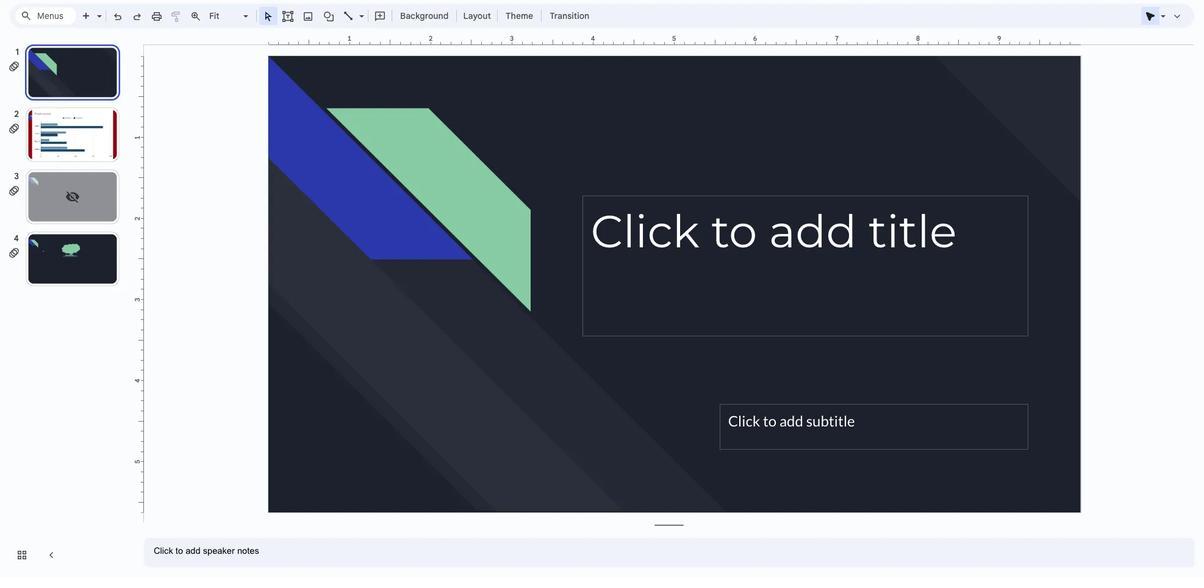 Task type: vqa. For each thing, say whether or not it's contained in the screenshot.
Food Booth option
no



Task type: describe. For each thing, give the bounding box(es) containing it.
layout button
[[460, 7, 495, 25]]

transition button
[[544, 7, 595, 25]]

background
[[400, 10, 449, 21]]

Menus field
[[15, 7, 76, 24]]

insert image image
[[301, 7, 315, 24]]

background button
[[395, 7, 454, 25]]

mode and view toolbar
[[1141, 4, 1187, 28]]

main toolbar
[[76, 7, 595, 25]]

shape image
[[322, 7, 336, 24]]

live pointer settings image
[[1158, 8, 1166, 12]]

navigation inside application
[[0, 33, 134, 578]]



Task type: locate. For each thing, give the bounding box(es) containing it.
select line image
[[356, 8, 364, 12]]

layout
[[463, 10, 491, 21]]

navigation
[[0, 33, 134, 578]]

theme button
[[500, 7, 539, 25]]

application containing background
[[0, 0, 1204, 578]]

new slide with layout image
[[94, 8, 102, 12]]

application
[[0, 0, 1204, 578]]

Zoom text field
[[207, 7, 242, 24]]

transition
[[550, 10, 589, 21]]

Zoom field
[[206, 7, 254, 25]]

theme
[[506, 10, 533, 21]]



